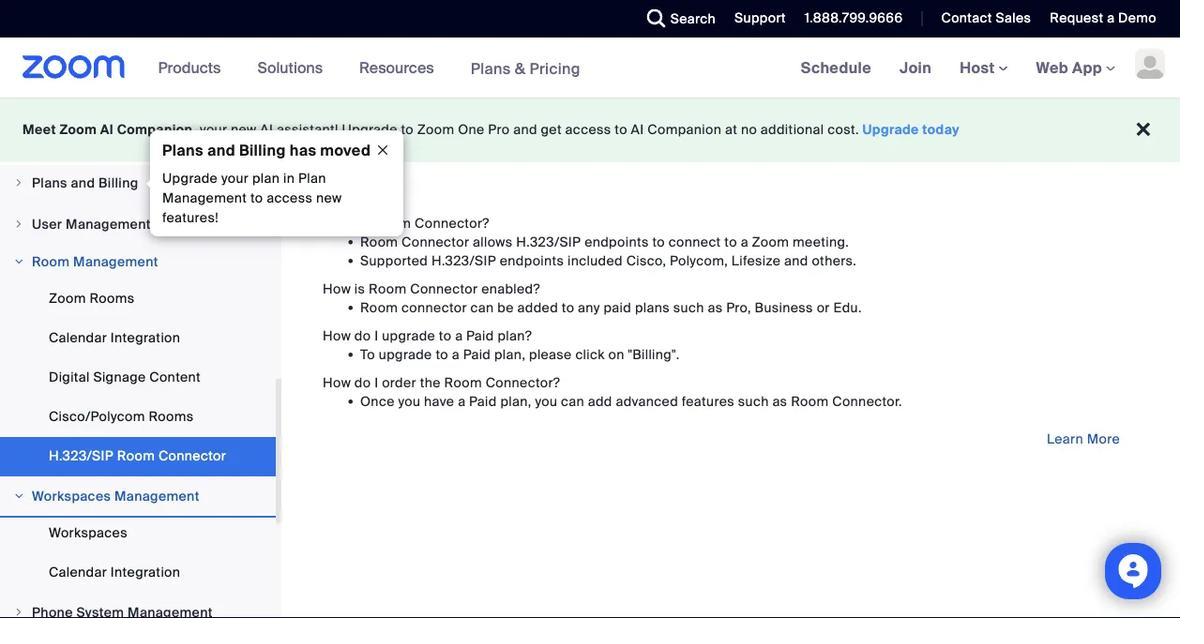 Task type: describe. For each thing, give the bounding box(es) containing it.
edu.
[[834, 299, 862, 316]]

workspaces for workspaces
[[49, 524, 128, 541]]

additional
[[761, 121, 824, 138]]

order
[[382, 374, 417, 391]]

sales
[[996, 9, 1031, 27]]

h.323/sip room connector
[[49, 447, 226, 464]]

connector inside the what is room connector? room connector allows h.323/sip endpoints to connect to a zoom meeting. supported h.323/sip endpoints included cisco, polycom, lifesize and others.
[[402, 233, 469, 251]]

how is room connector enabled? room connector can be added to any paid plans such as pro, business or edu.
[[323, 280, 862, 316]]

zoom inside room management 'menu'
[[49, 289, 86, 307]]

0 vertical spatial paid
[[466, 327, 494, 344]]

a down connector
[[455, 327, 463, 344]]

3 ai from the left
[[631, 121, 644, 138]]

plans for plans and billing
[[32, 174, 67, 191]]

meeting.
[[793, 233, 849, 251]]

connector? inside how do i order the room connector? once you have a paid plan, you can add advanced features such as room connector.
[[486, 374, 560, 391]]

a inside how do i order the room connector? once you have a paid plan, you can add advanced features such as room connector.
[[458, 393, 466, 410]]

companion,
[[117, 121, 196, 138]]

to down connector
[[439, 327, 452, 344]]

connector inside how is room connector enabled? room connector can be added to any paid plans such as pro, business or edu.
[[410, 280, 478, 297]]

1 vertical spatial endpoints
[[500, 252, 564, 269]]

app
[[1072, 58, 1102, 77]]

search
[[671, 10, 716, 27]]

room inside h.323/sip room connector link
[[117, 447, 155, 464]]

management for workspaces management
[[114, 487, 200, 505]]

is for how
[[355, 280, 365, 297]]

companion
[[648, 121, 722, 138]]

cost.
[[828, 121, 859, 138]]

banner containing products
[[0, 38, 1180, 99]]

in
[[283, 170, 295, 187]]

one
[[458, 121, 485, 138]]

host button
[[960, 58, 1008, 77]]

cisco/polycom
[[49, 408, 145, 425]]

request
[[1050, 9, 1104, 27]]

plan
[[252, 170, 280, 187]]

click
[[576, 346, 605, 363]]

please
[[529, 346, 572, 363]]

plan?
[[498, 327, 532, 344]]

business
[[755, 299, 813, 316]]

admin menu menu
[[0, 165, 276, 618]]

billing for plans and billing
[[99, 174, 138, 191]]

cisco/polycom rooms link
[[0, 398, 276, 435]]

how do i order the room connector? once you have a paid plan, you can add advanced features such as room connector.
[[323, 374, 903, 410]]

paid inside how do i order the room connector? once you have a paid plan, you can add advanced features such as room connector.
[[469, 393, 497, 410]]

at
[[725, 121, 738, 138]]

cisco,
[[626, 252, 666, 269]]

can inside how do i order the room connector? once you have a paid plan, you can add advanced features such as room connector.
[[561, 393, 585, 410]]

2 horizontal spatial h.323/sip
[[516, 233, 581, 251]]

right image for workspaces management
[[13, 491, 24, 502]]

your inside "meet zoom ai companion," "footer"
[[200, 121, 227, 138]]

added
[[518, 299, 558, 316]]

plans and billing has moved tooltip
[[145, 130, 403, 236]]

plans and billing
[[32, 174, 138, 191]]

to inside how is room connector enabled? room connector can be added to any paid plans such as pro, business or edu.
[[562, 299, 575, 316]]

allows
[[473, 233, 513, 251]]

resources
[[359, 58, 434, 77]]

advanced
[[616, 393, 678, 410]]

request a demo
[[1050, 9, 1157, 27]]

add
[[588, 393, 612, 410]]

to left companion
[[615, 121, 628, 138]]

zoom left one
[[417, 121, 455, 138]]

web
[[1036, 58, 1069, 77]]

polycom,
[[670, 252, 728, 269]]

rooms for zoom rooms
[[90, 289, 135, 307]]

management for room management
[[73, 253, 158, 270]]

and inside the what is room connector? room connector allows h.323/sip endpoints to connect to a zoom meeting. supported h.323/sip endpoints included cisco, polycom, lifesize and others.
[[784, 252, 809, 269]]

calendar for workspaces
[[49, 563, 107, 581]]

has
[[290, 140, 317, 160]]

learn more link
[[1047, 430, 1120, 448]]

workspaces management
[[32, 487, 200, 505]]

get
[[541, 121, 562, 138]]

plan
[[298, 170, 326, 187]]

user
[[32, 215, 62, 233]]

such inside how do i order the room connector? once you have a paid plan, you can add advanced features such as room connector.
[[738, 393, 769, 410]]

to up cisco,
[[653, 233, 665, 251]]

calendar for zoom rooms
[[49, 329, 107, 346]]

demo
[[1119, 9, 1157, 27]]

workspaces management menu
[[0, 514, 276, 593]]

meet
[[23, 121, 56, 138]]

resources button
[[359, 38, 443, 98]]

on
[[608, 346, 625, 363]]

plans for plans and billing has moved
[[162, 140, 203, 160]]

the
[[420, 374, 441, 391]]

supported
[[360, 252, 428, 269]]

more
[[1087, 430, 1120, 448]]

"billing".
[[628, 346, 680, 363]]

upgrade your plan in plan management to access new features!
[[162, 170, 342, 227]]

products
[[158, 58, 221, 77]]

zoom rooms link
[[0, 280, 276, 317]]

h.323/sip inside room management 'menu'
[[49, 447, 114, 464]]

lifesize
[[732, 252, 781, 269]]

moved
[[320, 140, 371, 160]]

meetings navigation
[[787, 38, 1180, 99]]

join link
[[886, 38, 946, 98]]

schedule link
[[787, 38, 886, 98]]

meet zoom ai companion, footer
[[0, 98, 1180, 162]]

have
[[424, 393, 454, 410]]

to inside the upgrade your plan in plan management to access new features!
[[250, 190, 263, 207]]

room management
[[32, 253, 158, 270]]

such inside how is room connector enabled? room connector can be added to any paid plans such as pro, business or edu.
[[673, 299, 704, 316]]

connector.
[[832, 393, 903, 410]]

search button
[[633, 0, 721, 38]]

connector inside h.323/sip room connector link
[[158, 447, 226, 464]]

user management menu item
[[0, 206, 276, 242]]

no
[[741, 121, 757, 138]]

a inside the what is room connector? room connector allows h.323/sip endpoints to connect to a zoom meeting. supported h.323/sip endpoints included cisco, polycom, lifesize and others.
[[741, 233, 749, 251]]

management inside the upgrade your plan in plan management to access new features!
[[162, 190, 247, 207]]

support
[[735, 9, 786, 27]]

&
[[515, 58, 526, 78]]

once
[[360, 393, 395, 410]]

as inside how is room connector enabled? room connector can be added to any paid plans such as pro, business or edu.
[[708, 299, 723, 316]]

connector
[[402, 299, 467, 316]]

what
[[323, 214, 356, 232]]



Task type: locate. For each thing, give the bounding box(es) containing it.
calendar integration down 'workspaces' link
[[49, 563, 180, 581]]

1 horizontal spatial can
[[561, 393, 585, 410]]

0 horizontal spatial plans
[[32, 174, 67, 191]]

right image
[[13, 256, 24, 267]]

plans and billing has moved
[[162, 140, 371, 160]]

integration down 'workspaces' link
[[111, 563, 180, 581]]

billing for plans and billing has moved
[[239, 140, 286, 160]]

endpoints
[[585, 233, 649, 251], [500, 252, 564, 269]]

0 horizontal spatial as
[[708, 299, 723, 316]]

access down in
[[267, 190, 313, 207]]

2 integration from the top
[[111, 563, 180, 581]]

workspaces inside menu
[[49, 524, 128, 541]]

1 you from the left
[[398, 393, 421, 410]]

1 vertical spatial calendar integration link
[[0, 554, 276, 591]]

1 vertical spatial how
[[323, 327, 351, 344]]

contact sales link
[[927, 0, 1036, 38], [941, 9, 1031, 27]]

paid
[[604, 299, 632, 316]]

1 horizontal spatial as
[[773, 393, 788, 410]]

any
[[578, 299, 600, 316]]

calendar integration inside workspaces management menu
[[49, 563, 180, 581]]

2 calendar integration from the top
[[49, 563, 180, 581]]

management up features!
[[162, 190, 247, 207]]

1 horizontal spatial access
[[565, 121, 611, 138]]

0 vertical spatial plan,
[[494, 346, 526, 363]]

room inside 'room management' menu item
[[32, 253, 70, 270]]

1 vertical spatial access
[[267, 190, 313, 207]]

connect
[[669, 233, 721, 251]]

zoom rooms
[[49, 289, 135, 307]]

1 integration from the top
[[111, 329, 180, 346]]

plan, inside how do i upgrade to a paid plan? to upgrade to a paid plan, please click on "billing".
[[494, 346, 526, 363]]

1 vertical spatial integration
[[111, 563, 180, 581]]

can inside how is room connector enabled? room connector can be added to any paid plans such as pro, business or edu.
[[471, 299, 494, 316]]

billing up user management menu item
[[99, 174, 138, 191]]

close image
[[368, 142, 398, 159]]

to up "lifesize"
[[725, 233, 737, 251]]

to left 'any'
[[562, 299, 575, 316]]

you
[[398, 393, 421, 410], [535, 393, 558, 410]]

0 vertical spatial workspaces
[[32, 487, 111, 505]]

calendar inside workspaces management menu
[[49, 563, 107, 581]]

zoom logo image
[[23, 55, 125, 79]]

i up once
[[375, 374, 379, 391]]

workspaces down 'workspaces management'
[[49, 524, 128, 541]]

pro
[[488, 121, 510, 138]]

1 horizontal spatial upgrade
[[342, 121, 398, 138]]

upgrade inside the upgrade your plan in plan management to access new features!
[[162, 170, 218, 187]]

0 vertical spatial calendar integration link
[[0, 319, 276, 357]]

2 i from the top
[[375, 374, 379, 391]]

connector up supported
[[402, 233, 469, 251]]

your up plans and billing has moved
[[200, 121, 227, 138]]

be
[[498, 299, 514, 316]]

join
[[900, 58, 932, 77]]

integration inside room management 'menu'
[[111, 329, 180, 346]]

rooms
[[90, 289, 135, 307], [149, 408, 194, 425]]

and inside tooltip
[[207, 140, 235, 160]]

new up plans and billing has moved
[[231, 121, 257, 138]]

room management menu item
[[0, 244, 276, 280]]

connector?
[[415, 214, 490, 232], [486, 374, 560, 391]]

features!
[[162, 209, 219, 227]]

billing inside menu item
[[99, 174, 138, 191]]

calendar integration link for zoom rooms
[[0, 319, 276, 357]]

endpoints up enabled?
[[500, 252, 564, 269]]

such right features
[[738, 393, 769, 410]]

workspaces for workspaces management
[[32, 487, 111, 505]]

plan, down how do i upgrade to a paid plan? to upgrade to a paid plan, please click on "billing".
[[500, 393, 532, 410]]

1 vertical spatial can
[[561, 393, 585, 410]]

1 calendar from the top
[[49, 329, 107, 346]]

1 ai from the left
[[100, 121, 114, 138]]

pro,
[[726, 299, 751, 316]]

right image inside workspaces management menu item
[[13, 491, 24, 502]]

calendar up digital
[[49, 329, 107, 346]]

calendar integration inside room management 'menu'
[[49, 329, 180, 346]]

1 vertical spatial calendar integration
[[49, 563, 180, 581]]

1 horizontal spatial endpoints
[[585, 233, 649, 251]]

is inside the what is room connector? room connector allows h.323/sip endpoints to connect to a zoom meeting. supported h.323/sip endpoints included cisco, polycom, lifesize and others.
[[359, 214, 370, 232]]

1 horizontal spatial h.323/sip
[[432, 252, 496, 269]]

learn more
[[1047, 430, 1120, 448]]

0 horizontal spatial such
[[673, 299, 704, 316]]

how for how is room connector enabled? room connector can be added to any paid plans such as pro, business or edu.
[[323, 280, 351, 297]]

0 horizontal spatial upgrade
[[162, 170, 218, 187]]

digital signage content
[[49, 368, 201, 386]]

billing up plan
[[239, 140, 286, 160]]

upgrade today link
[[863, 121, 960, 138]]

can left be
[[471, 299, 494, 316]]

2 vertical spatial plans
[[32, 174, 67, 191]]

right image inside the plans and billing menu item
[[13, 177, 24, 189]]

management up zoom rooms link
[[73, 253, 158, 270]]

and up the upgrade your plan in plan management to access new features!
[[207, 140, 235, 160]]

solutions button
[[257, 38, 331, 98]]

connector down cisco/polycom rooms link
[[158, 447, 226, 464]]

1 horizontal spatial you
[[535, 393, 558, 410]]

access inside the upgrade your plan in plan management to access new features!
[[267, 190, 313, 207]]

plan, inside how do i order the room connector? once you have a paid plan, you can add advanced features such as room connector.
[[500, 393, 532, 410]]

1 vertical spatial such
[[738, 393, 769, 410]]

features
[[682, 393, 735, 410]]

and inside "meet zoom ai companion," "footer"
[[513, 121, 537, 138]]

plans
[[635, 299, 670, 316]]

included
[[568, 252, 623, 269]]

do
[[355, 327, 371, 344], [355, 374, 371, 391]]

integration for zoom rooms
[[111, 329, 180, 346]]

0 vertical spatial calendar
[[49, 329, 107, 346]]

0 horizontal spatial endpoints
[[500, 252, 564, 269]]

digital
[[49, 368, 90, 386]]

h.323/sip down allows
[[432, 252, 496, 269]]

3 how from the top
[[323, 374, 351, 391]]

2 vertical spatial connector
[[158, 447, 226, 464]]

new down plan
[[316, 190, 342, 207]]

calendar integration up signage
[[49, 329, 180, 346]]

billing inside tooltip
[[239, 140, 286, 160]]

to down plan
[[250, 190, 263, 207]]

how for how do i order the room connector? once you have a paid plan, you can add advanced features such as room connector.
[[323, 374, 351, 391]]

h.323/sip down cisco/polycom
[[49, 447, 114, 464]]

1 vertical spatial plans
[[162, 140, 203, 160]]

ai
[[100, 121, 114, 138], [260, 121, 273, 138], [631, 121, 644, 138]]

assistant!
[[277, 121, 339, 138]]

integration down zoom rooms link
[[111, 329, 180, 346]]

2 vertical spatial paid
[[469, 393, 497, 410]]

1 horizontal spatial such
[[738, 393, 769, 410]]

as inside how do i order the room connector? once you have a paid plan, you can add advanced features such as room connector.
[[773, 393, 788, 410]]

zoom up "lifesize"
[[752, 233, 789, 251]]

1 horizontal spatial plans
[[162, 140, 203, 160]]

0 horizontal spatial access
[[267, 190, 313, 207]]

to up the
[[436, 346, 448, 363]]

1 vertical spatial as
[[773, 393, 788, 410]]

0 vertical spatial upgrade
[[382, 327, 435, 344]]

and down meeting.
[[784, 252, 809, 269]]

to
[[360, 346, 375, 363]]

0 vertical spatial integration
[[111, 329, 180, 346]]

0 vertical spatial do
[[355, 327, 371, 344]]

support link
[[721, 0, 791, 38], [735, 9, 786, 27]]

upgrade up order
[[379, 346, 432, 363]]

right image inside user management menu item
[[13, 219, 24, 230]]

calendar integration link
[[0, 319, 276, 357], [0, 554, 276, 591]]

enabled?
[[481, 280, 540, 297]]

0 horizontal spatial can
[[471, 299, 494, 316]]

1 vertical spatial new
[[316, 190, 342, 207]]

your left plan
[[221, 170, 249, 187]]

0 horizontal spatial h.323/sip
[[49, 447, 114, 464]]

ai up plans and billing has moved
[[260, 121, 273, 138]]

1 vertical spatial workspaces
[[49, 524, 128, 541]]

schedule
[[801, 58, 872, 77]]

0 horizontal spatial you
[[398, 393, 421, 410]]

1 vertical spatial do
[[355, 374, 371, 391]]

calendar integration link up digital signage content link
[[0, 319, 276, 357]]

billing
[[239, 140, 286, 160], [99, 174, 138, 191]]

plans down companion, on the top of the page
[[162, 140, 203, 160]]

how
[[323, 280, 351, 297], [323, 327, 351, 344], [323, 374, 351, 391]]

plans & pricing link
[[471, 58, 581, 78], [471, 58, 581, 78]]

endpoints up included in the top of the page
[[585, 233, 649, 251]]

3 right image from the top
[[13, 491, 24, 502]]

a left demo
[[1107, 9, 1115, 27]]

do up once
[[355, 374, 371, 391]]

h.323/sip up included in the top of the page
[[516, 233, 581, 251]]

workspaces inside menu item
[[32, 487, 111, 505]]

as right features
[[773, 393, 788, 410]]

0 horizontal spatial rooms
[[90, 289, 135, 307]]

and inside menu item
[[71, 174, 95, 191]]

room
[[373, 214, 411, 232], [360, 233, 398, 251], [32, 253, 70, 270], [369, 280, 407, 297], [360, 299, 398, 316], [444, 374, 482, 391], [791, 393, 829, 410], [117, 447, 155, 464]]

request a demo link
[[1036, 0, 1180, 38], [1050, 9, 1157, 27]]

a up have in the left of the page
[[452, 346, 460, 363]]

is
[[359, 214, 370, 232], [355, 280, 365, 297]]

0 vertical spatial endpoints
[[585, 233, 649, 251]]

2 calendar from the top
[[49, 563, 107, 581]]

upgrade right cost.
[[863, 121, 919, 138]]

you down "please"
[[535, 393, 558, 410]]

connector? down "please"
[[486, 374, 560, 391]]

plans and billing menu item
[[0, 165, 276, 205]]

1 vertical spatial rooms
[[149, 408, 194, 425]]

0 vertical spatial calendar integration
[[49, 329, 180, 346]]

your inside the upgrade your plan in plan management to access new features!
[[221, 170, 249, 187]]

i inside how do i upgrade to a paid plan? to upgrade to a paid plan, please click on "billing".
[[375, 327, 379, 344]]

1 calendar integration from the top
[[49, 329, 180, 346]]

content
[[149, 368, 201, 386]]

2 horizontal spatial upgrade
[[863, 121, 919, 138]]

0 vertical spatial access
[[565, 121, 611, 138]]

0 vertical spatial can
[[471, 299, 494, 316]]

right image for user management
[[13, 219, 24, 230]]

new inside "meet zoom ai companion," "footer"
[[231, 121, 257, 138]]

2 vertical spatial how
[[323, 374, 351, 391]]

1 vertical spatial paid
[[463, 346, 491, 363]]

1 horizontal spatial rooms
[[149, 408, 194, 425]]

4 right image from the top
[[13, 607, 24, 618]]

1 vertical spatial i
[[375, 374, 379, 391]]

rooms down "room management"
[[90, 289, 135, 307]]

how for how do i upgrade to a paid plan? to upgrade to a paid plan, please click on "billing".
[[323, 327, 351, 344]]

do inside how do i upgrade to a paid plan? to upgrade to a paid plan, please click on "billing".
[[355, 327, 371, 344]]

plans left &
[[471, 58, 511, 78]]

upgrade
[[382, 327, 435, 344], [379, 346, 432, 363]]

0 vertical spatial as
[[708, 299, 723, 316]]

1 vertical spatial plan,
[[500, 393, 532, 410]]

connector? up allows
[[415, 214, 490, 232]]

how inside how is room connector enabled? room connector can be added to any paid plans such as pro, business or edu.
[[323, 280, 351, 297]]

connector? inside the what is room connector? room connector allows h.323/sip endpoints to connect to a zoom meeting. supported h.323/sip endpoints included cisco, polycom, lifesize and others.
[[415, 214, 490, 232]]

pricing
[[530, 58, 581, 78]]

1 vertical spatial connector
[[410, 280, 478, 297]]

calendar integration link for workspaces
[[0, 554, 276, 591]]

signage
[[93, 368, 146, 386]]

plans
[[471, 58, 511, 78], [162, 140, 203, 160], [32, 174, 67, 191]]

paid
[[466, 327, 494, 344], [463, 346, 491, 363], [469, 393, 497, 410]]

right image for plans and billing
[[13, 177, 24, 189]]

solutions
[[257, 58, 323, 77]]

i up to
[[375, 327, 379, 344]]

ai left companion
[[631, 121, 644, 138]]

a up "lifesize"
[[741, 233, 749, 251]]

2 horizontal spatial ai
[[631, 121, 644, 138]]

or
[[817, 299, 830, 316]]

web app
[[1036, 58, 1102, 77]]

upgrade up features!
[[162, 170, 218, 187]]

to
[[401, 121, 414, 138], [615, 121, 628, 138], [250, 190, 263, 207], [653, 233, 665, 251], [725, 233, 737, 251], [562, 299, 575, 316], [439, 327, 452, 344], [436, 346, 448, 363]]

2 calendar integration link from the top
[[0, 554, 276, 591]]

1 vertical spatial is
[[355, 280, 365, 297]]

0 vertical spatial is
[[359, 214, 370, 232]]

room management menu
[[0, 280, 276, 477]]

upgrade
[[342, 121, 398, 138], [863, 121, 919, 138], [162, 170, 218, 187]]

do for order
[[355, 374, 371, 391]]

0 vertical spatial connector?
[[415, 214, 490, 232]]

contact sales
[[941, 9, 1031, 27]]

1 vertical spatial billing
[[99, 174, 138, 191]]

access inside "meet zoom ai companion," "footer"
[[565, 121, 611, 138]]

plans up user
[[32, 174, 67, 191]]

2 horizontal spatial plans
[[471, 58, 511, 78]]

management for user management
[[66, 215, 151, 233]]

as
[[708, 299, 723, 316], [773, 393, 788, 410]]

zoom inside the what is room connector? room connector allows h.323/sip endpoints to connect to a zoom meeting. supported h.323/sip endpoints included cisco, polycom, lifesize and others.
[[752, 233, 789, 251]]

web app button
[[1036, 58, 1116, 77]]

calendar down 'workspaces' link
[[49, 563, 107, 581]]

what is room connector? room connector allows h.323/sip endpoints to connect to a zoom meeting. supported h.323/sip endpoints included cisco, polycom, lifesize and others.
[[323, 214, 857, 269]]

integration for workspaces
[[111, 563, 180, 581]]

1 horizontal spatial new
[[316, 190, 342, 207]]

workspaces
[[32, 487, 111, 505], [49, 524, 128, 541]]

2 right image from the top
[[13, 219, 24, 230]]

learn
[[1047, 430, 1084, 448]]

calendar inside room management 'menu'
[[49, 329, 107, 346]]

0 horizontal spatial billing
[[99, 174, 138, 191]]

access right the get
[[565, 121, 611, 138]]

0 horizontal spatial ai
[[100, 121, 114, 138]]

product information navigation
[[144, 38, 595, 99]]

calendar integration link down 'workspaces' link
[[0, 554, 276, 591]]

and left the get
[[513, 121, 537, 138]]

connector up connector
[[410, 280, 478, 297]]

0 horizontal spatial new
[[231, 121, 257, 138]]

1 right image from the top
[[13, 177, 24, 189]]

1 do from the top
[[355, 327, 371, 344]]

zoom right meet
[[60, 121, 97, 138]]

is right what
[[359, 214, 370, 232]]

upgrade down connector
[[382, 327, 435, 344]]

1 i from the top
[[375, 327, 379, 344]]

upgrade up close "image"
[[342, 121, 398, 138]]

workspaces management menu item
[[0, 479, 276, 514]]

do for upgrade
[[355, 327, 371, 344]]

1 vertical spatial your
[[221, 170, 249, 187]]

1 horizontal spatial ai
[[260, 121, 273, 138]]

new
[[231, 121, 257, 138], [316, 190, 342, 207]]

plans for plans & pricing
[[471, 58, 511, 78]]

0 vertical spatial your
[[200, 121, 227, 138]]

0 vertical spatial connector
[[402, 233, 469, 251]]

2 vertical spatial h.323/sip
[[49, 447, 114, 464]]

calendar integration for workspaces
[[49, 563, 180, 581]]

how inside how do i upgrade to a paid plan? to upgrade to a paid plan, please click on "billing".
[[323, 327, 351, 344]]

1 calendar integration link from the top
[[0, 319, 276, 357]]

do inside how do i order the room connector? once you have a paid plan, you can add advanced features such as room connector.
[[355, 374, 371, 391]]

calendar
[[49, 329, 107, 346], [49, 563, 107, 581]]

banner
[[0, 38, 1180, 99]]

integration inside workspaces management menu
[[111, 563, 180, 581]]

digital signage content link
[[0, 358, 276, 396]]

1 vertical spatial upgrade
[[379, 346, 432, 363]]

0 vertical spatial how
[[323, 280, 351, 297]]

1 vertical spatial calendar
[[49, 563, 107, 581]]

host
[[960, 58, 999, 77]]

1 how from the top
[[323, 280, 351, 297]]

i inside how do i order the room connector? once you have a paid plan, you can add advanced features such as room connector.
[[375, 374, 379, 391]]

cisco/polycom rooms
[[49, 408, 194, 425]]

i for order
[[375, 374, 379, 391]]

plans inside product information navigation
[[471, 58, 511, 78]]

0 vertical spatial plans
[[471, 58, 511, 78]]

0 vertical spatial h.323/sip
[[516, 233, 581, 251]]

ai left companion, on the top of the page
[[100, 121, 114, 138]]

i
[[375, 327, 379, 344], [375, 374, 379, 391]]

can left add
[[561, 393, 585, 410]]

new inside the upgrade your plan in plan management to access new features!
[[316, 190, 342, 207]]

right image
[[13, 177, 24, 189], [13, 219, 24, 230], [13, 491, 24, 502], [13, 607, 24, 618]]

zoom down "room management"
[[49, 289, 86, 307]]

management up 'workspaces' link
[[114, 487, 200, 505]]

0 vertical spatial i
[[375, 327, 379, 344]]

rooms down content
[[149, 408, 194, 425]]

plans & pricing
[[471, 58, 581, 78]]

contact
[[941, 9, 992, 27]]

such right plans
[[673, 299, 704, 316]]

0 vertical spatial new
[[231, 121, 257, 138]]

as left the pro,
[[708, 299, 723, 316]]

plans inside tooltip
[[162, 140, 203, 160]]

1 horizontal spatial billing
[[239, 140, 286, 160]]

integration
[[111, 329, 180, 346], [111, 563, 180, 581]]

0 vertical spatial billing
[[239, 140, 286, 160]]

2 ai from the left
[[260, 121, 273, 138]]

such
[[673, 299, 704, 316], [738, 393, 769, 410]]

1 vertical spatial connector?
[[486, 374, 560, 391]]

how do i upgrade to a paid plan? to upgrade to a paid plan, please click on "billing".
[[323, 327, 680, 363]]

profile picture image
[[1135, 49, 1165, 79]]

is down supported
[[355, 280, 365, 297]]

1 vertical spatial h.323/sip
[[432, 252, 496, 269]]

is inside how is room connector enabled? room connector can be added to any paid plans such as pro, business or edu.
[[355, 280, 365, 297]]

rooms for cisco/polycom rooms
[[149, 408, 194, 425]]

2 do from the top
[[355, 374, 371, 391]]

menu item
[[0, 595, 276, 618]]

2 you from the left
[[535, 393, 558, 410]]

management up "room management"
[[66, 215, 151, 233]]

plan, down plan?
[[494, 346, 526, 363]]

you down order
[[398, 393, 421, 410]]

and up user management
[[71, 174, 95, 191]]

is for what
[[359, 214, 370, 232]]

plans inside menu item
[[32, 174, 67, 191]]

0 vertical spatial rooms
[[90, 289, 135, 307]]

meet zoom ai companion, your new ai assistant! upgrade to zoom one pro and get access to ai companion at no additional cost. upgrade today
[[23, 121, 960, 138]]

to down "resources" dropdown button
[[401, 121, 414, 138]]

how inside how do i order the room connector? once you have a paid plan, you can add advanced features such as room connector.
[[323, 374, 351, 391]]

a right have in the left of the page
[[458, 393, 466, 410]]

workspaces up 'workspaces' link
[[32, 487, 111, 505]]

h.323/sip room connector link
[[0, 437, 276, 475]]

2 how from the top
[[323, 327, 351, 344]]

i for upgrade
[[375, 327, 379, 344]]

calendar integration for zoom rooms
[[49, 329, 180, 346]]

0 vertical spatial such
[[673, 299, 704, 316]]

products button
[[158, 38, 229, 98]]

do up to
[[355, 327, 371, 344]]

others.
[[812, 252, 857, 269]]



Task type: vqa. For each thing, say whether or not it's contained in the screenshot.
AI to the middle
yes



